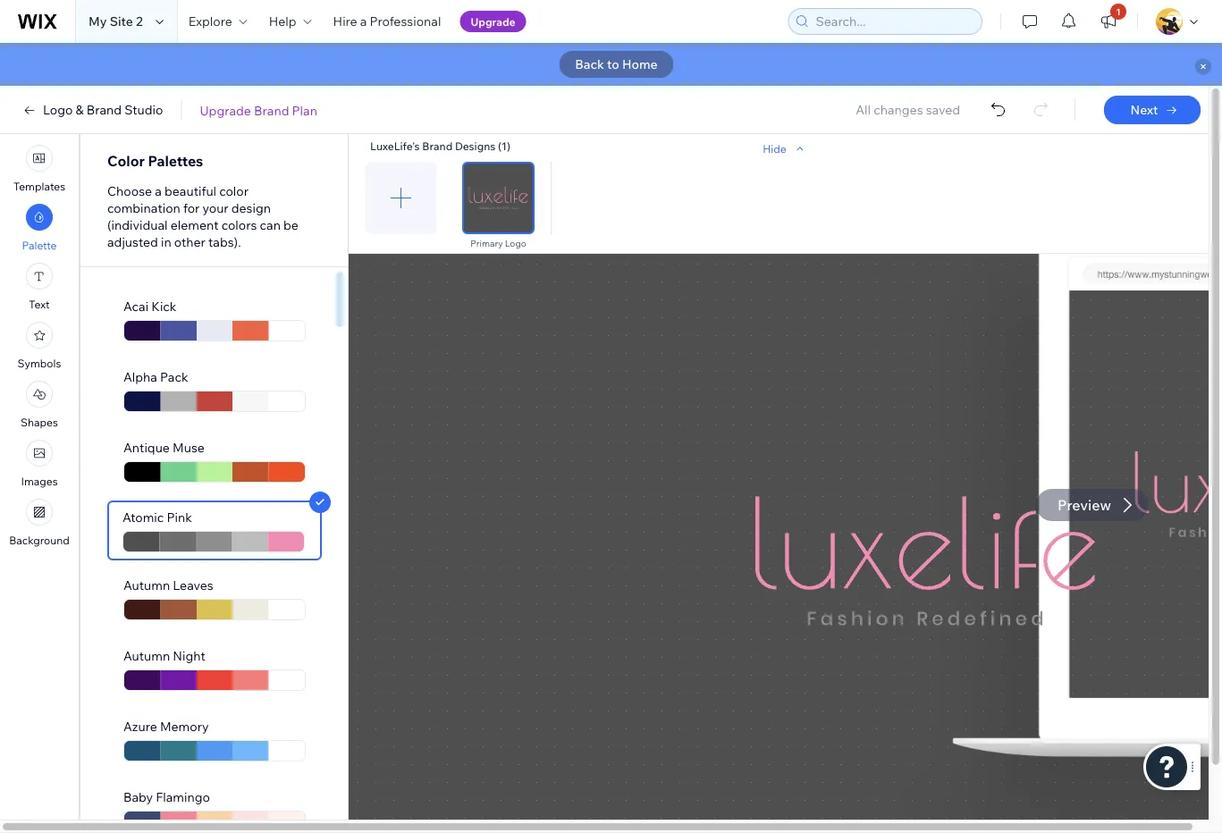 Task type: vqa. For each thing, say whether or not it's contained in the screenshot.
COLOR PALETTES
yes



Task type: describe. For each thing, give the bounding box(es) containing it.
acai
[[123, 299, 149, 314]]

to
[[607, 56, 620, 72]]

choose
[[107, 183, 152, 199]]

primary
[[471, 238, 503, 249]]

all changes saved
[[856, 102, 961, 118]]

saved
[[926, 102, 961, 118]]

plan
[[292, 102, 317, 118]]

next
[[1131, 102, 1159, 118]]

upgrade for upgrade
[[471, 15, 516, 28]]

professional
[[370, 13, 441, 29]]

memory
[[160, 719, 209, 735]]

tabs).
[[208, 234, 241, 250]]

night
[[173, 649, 206, 664]]

be
[[284, 217, 299, 233]]

autumn leaves
[[123, 578, 213, 594]]

symbols
[[18, 357, 61, 370]]

images
[[21, 475, 58, 488]]

2
[[136, 13, 143, 29]]

next button
[[1105, 96, 1201, 124]]

antique
[[123, 440, 170, 456]]

templates button
[[13, 145, 65, 193]]

a for professional
[[360, 13, 367, 29]]

home
[[623, 56, 658, 72]]

upgrade brand plan button
[[200, 102, 317, 118]]

preview
[[1058, 496, 1112, 514]]

luxelife's
[[370, 140, 420, 153]]

explore
[[189, 13, 232, 29]]

images button
[[21, 440, 58, 488]]

pack
[[160, 369, 188, 385]]

Search... field
[[811, 9, 977, 34]]

azure memory
[[123, 719, 209, 735]]

colors
[[222, 217, 257, 233]]

upgrade brand plan
[[200, 102, 317, 118]]

autumn night
[[123, 649, 206, 664]]

(1)
[[498, 140, 511, 153]]

help
[[269, 13, 297, 29]]

(individual
[[107, 217, 168, 233]]

hire a professional
[[333, 13, 441, 29]]

upgrade for upgrade brand plan
[[200, 102, 251, 118]]

a for beautiful
[[155, 183, 162, 199]]

brand for upgrade brand plan
[[254, 102, 289, 118]]

templates
[[13, 180, 65, 193]]

atomic
[[123, 510, 164, 526]]

primary logo
[[471, 238, 527, 249]]

hire a professional link
[[323, 0, 452, 43]]

atomic pink
[[123, 510, 192, 526]]

back to home
[[575, 56, 658, 72]]

autumn for autumn night
[[123, 649, 170, 664]]

shapes button
[[21, 381, 58, 429]]

menu containing templates
[[0, 140, 79, 553]]

choose a beautiful color combination for your design (individual element colors can be adjusted in other tabs).
[[107, 183, 299, 250]]

0 horizontal spatial brand
[[87, 102, 122, 118]]

acai kick
[[123, 299, 177, 314]]

all
[[856, 102, 871, 118]]

brand for luxelife's brand designs (1)
[[422, 140, 453, 153]]

color
[[107, 152, 145, 170]]

design
[[231, 200, 271, 216]]



Task type: locate. For each thing, give the bounding box(es) containing it.
a
[[360, 13, 367, 29], [155, 183, 162, 199]]

back
[[575, 56, 605, 72]]

changes
[[874, 102, 924, 118]]

1 vertical spatial upgrade
[[200, 102, 251, 118]]

help button
[[258, 0, 323, 43]]

alpha pack
[[123, 369, 188, 385]]

0 vertical spatial autumn
[[123, 578, 170, 594]]

brand right &
[[87, 102, 122, 118]]

leaves
[[173, 578, 213, 594]]

kick
[[151, 299, 177, 314]]

brand
[[87, 102, 122, 118], [254, 102, 289, 118], [422, 140, 453, 153]]

logo right primary
[[505, 238, 527, 249]]

1 horizontal spatial brand
[[254, 102, 289, 118]]

muse
[[173, 440, 205, 456]]

hire
[[333, 13, 357, 29]]

1 horizontal spatial a
[[360, 13, 367, 29]]

designs
[[455, 140, 496, 153]]

1
[[1117, 6, 1121, 17]]

autumn left leaves
[[123, 578, 170, 594]]

logo
[[43, 102, 73, 118], [505, 238, 527, 249]]

brand left 'designs' at top
[[422, 140, 453, 153]]

0 horizontal spatial logo
[[43, 102, 73, 118]]

upgrade button
[[460, 11, 527, 32]]

color palettes
[[107, 152, 203, 170]]

background
[[9, 534, 70, 547]]

back to home alert
[[0, 43, 1223, 86]]

upgrade
[[471, 15, 516, 28], [200, 102, 251, 118]]

a up combination
[[155, 183, 162, 199]]

preview button
[[1037, 489, 1149, 521]]

my site 2
[[89, 13, 143, 29]]

your
[[203, 200, 229, 216]]

symbols button
[[18, 322, 61, 370]]

combination
[[107, 200, 181, 216]]

antique muse
[[123, 440, 205, 456]]

my
[[89, 13, 107, 29]]

palette
[[22, 239, 57, 252]]

1 vertical spatial logo
[[505, 238, 527, 249]]

a inside choose a beautiful color combination for your design (individual element colors can be adjusted in other tabs).
[[155, 183, 162, 199]]

text button
[[26, 263, 53, 311]]

background button
[[9, 499, 70, 547]]

brand left plan
[[254, 102, 289, 118]]

hide
[[763, 142, 787, 155]]

1 vertical spatial autumn
[[123, 649, 170, 664]]

logo left &
[[43, 102, 73, 118]]

element
[[171, 217, 219, 233]]

azure
[[123, 719, 157, 735]]

1 horizontal spatial logo
[[505, 238, 527, 249]]

color
[[219, 183, 249, 199]]

0 vertical spatial a
[[360, 13, 367, 29]]

for
[[183, 200, 200, 216]]

0 vertical spatial logo
[[43, 102, 73, 118]]

upgrade right professional
[[471, 15, 516, 28]]

baby flamingo
[[123, 790, 210, 805]]

1 autumn from the top
[[123, 578, 170, 594]]

logo & brand studio button
[[21, 102, 163, 118]]

hide button
[[763, 140, 808, 157]]

site
[[110, 13, 133, 29]]

alpha
[[123, 369, 157, 385]]

autumn for autumn leaves
[[123, 578, 170, 594]]

beautiful
[[165, 183, 217, 199]]

1 button
[[1090, 0, 1129, 43]]

autumn
[[123, 578, 170, 594], [123, 649, 170, 664]]

menu
[[0, 140, 79, 553]]

studio
[[125, 102, 163, 118]]

back to home button
[[559, 51, 674, 78]]

2 autumn from the top
[[123, 649, 170, 664]]

flamingo
[[156, 790, 210, 805]]

logo & brand studio
[[43, 102, 163, 118]]

0 horizontal spatial upgrade
[[200, 102, 251, 118]]

upgrade up palettes
[[200, 102, 251, 118]]

1 vertical spatial a
[[155, 183, 162, 199]]

pink
[[167, 510, 192, 526]]

can
[[260, 217, 281, 233]]

luxelife's brand designs (1)
[[370, 140, 511, 153]]

0 horizontal spatial a
[[155, 183, 162, 199]]

autumn left night
[[123, 649, 170, 664]]

in
[[161, 234, 171, 250]]

1 horizontal spatial upgrade
[[471, 15, 516, 28]]

logo inside logo & brand studio button
[[43, 102, 73, 118]]

baby
[[123, 790, 153, 805]]

palettes
[[148, 152, 203, 170]]

adjusted
[[107, 234, 158, 250]]

2 horizontal spatial brand
[[422, 140, 453, 153]]

shapes
[[21, 416, 58, 429]]

other
[[174, 234, 206, 250]]

a right hire
[[360, 13, 367, 29]]

text
[[29, 298, 50, 311]]

0 vertical spatial upgrade
[[471, 15, 516, 28]]

&
[[76, 102, 84, 118]]

palette button
[[22, 204, 57, 252]]



